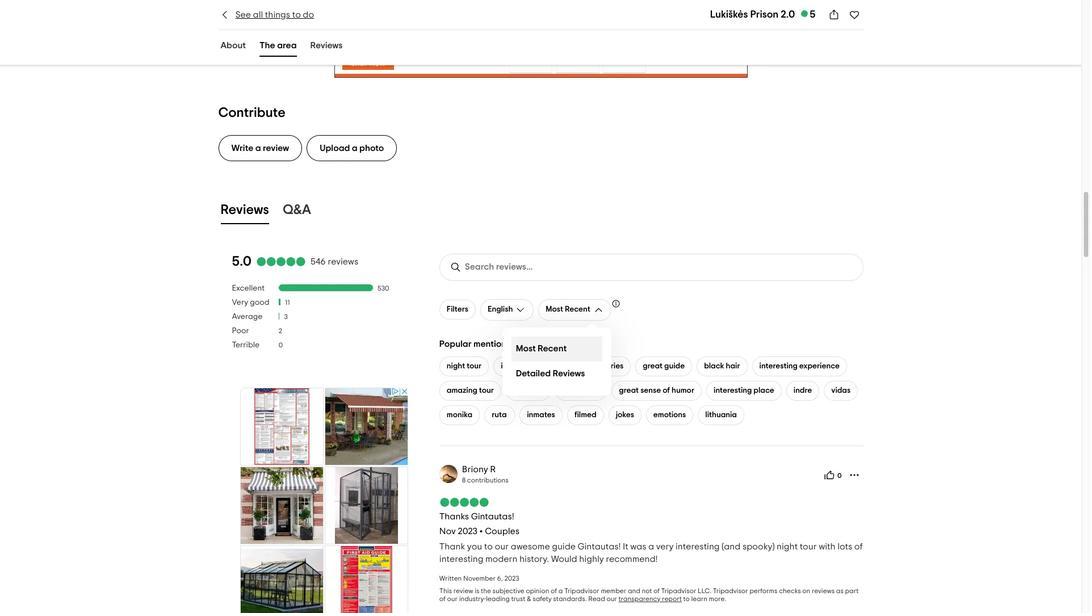 Task type: vqa. For each thing, say whether or not it's contained in the screenshot.
tripadvisor image
no



Task type: describe. For each thing, give the bounding box(es) containing it.
and
[[628, 587, 640, 594]]

member
[[601, 587, 626, 594]]

0 vertical spatial advertisement region
[[334, 27, 747, 78]]

jokes button
[[608, 405, 641, 425]]

upload a photo
[[320, 143, 384, 153]]

2023 for 6,
[[504, 575, 519, 582]]

place
[[754, 386, 774, 394]]

on
[[802, 587, 810, 594]]

subjective
[[493, 587, 524, 594]]

530
[[378, 285, 389, 292]]

inmates button
[[520, 405, 562, 425]]

0 inside filter reviews element
[[279, 342, 283, 349]]

recommend!
[[606, 554, 658, 564]]

excellent
[[232, 284, 265, 292]]

monika button
[[439, 405, 480, 425]]

thank
[[439, 542, 465, 551]]

interesting place button
[[706, 381, 782, 401]]

q&a
[[283, 203, 311, 217]]

r
[[490, 465, 496, 474]]

interesting place
[[714, 386, 774, 394]]

average
[[232, 313, 263, 321]]

mentions
[[473, 339, 511, 348]]

briony r 8 contributions
[[462, 465, 509, 484]]

transparency report link
[[619, 595, 682, 602]]

area
[[277, 41, 297, 50]]

open options menu image
[[848, 469, 860, 481]]

filters button
[[439, 300, 476, 320]]

opinion
[[526, 587, 549, 594]]

amazing tour button
[[439, 381, 501, 401]]

interesting down thank
[[439, 554, 483, 564]]

filter reviews element
[[232, 284, 417, 355]]

stories for real stories
[[600, 362, 624, 370]]

good
[[250, 298, 269, 306]]

popular mentions
[[439, 339, 511, 348]]

of right "not" at right
[[653, 587, 660, 594]]

1 vertical spatial most recent
[[516, 344, 567, 353]]

3
[[284, 313, 288, 320]]

interesting stories button
[[493, 356, 572, 376]]

contribute
[[218, 106, 286, 120]]

llc.
[[698, 587, 711, 594]]

safety
[[533, 595, 552, 602]]

write a review
[[231, 143, 289, 153]]

real
[[584, 362, 598, 370]]

1 vertical spatial advertisement region
[[239, 386, 409, 613]]

report
[[662, 595, 682, 602]]

interesting experience
[[759, 362, 840, 370]]

great guide button
[[635, 356, 692, 376]]

(and
[[722, 542, 741, 551]]

prison
[[750, 10, 779, 20]]

indre
[[794, 386, 812, 394]]

about
[[221, 41, 246, 50]]

spooky)
[[743, 542, 775, 551]]

tour for night tour
[[467, 362, 482, 370]]

amazing tour
[[447, 386, 494, 394]]

•
[[479, 527, 483, 536]]

reviews inside this review is the subjective opinion of a tripadvisor member and not of tripadvisor llc. tripadvisor performs checks on reviews as part of our industry-leading trust & safety standards. read our
[[812, 587, 835, 594]]

of down this
[[439, 595, 446, 602]]

night inside button
[[447, 362, 465, 370]]

0 vertical spatial reviews button
[[308, 38, 345, 57]]

history.
[[519, 554, 549, 564]]

3 tripadvisor from the left
[[713, 587, 748, 594]]

see all things to do
[[235, 10, 314, 19]]

recent inside dropdown button
[[565, 306, 590, 313]]

write a review link
[[218, 135, 302, 161]]

night inside thank you to our awesome guide gintautas! it was a very interesting (and spooky) night tour with lots of interesting modern history. would highly recommend!
[[777, 542, 798, 551]]

this
[[439, 587, 452, 594]]

2 tripadvisor from the left
[[661, 587, 696, 594]]

thanks gintautas! nov 2023 • couples
[[439, 512, 520, 536]]

vidas
[[831, 386, 851, 394]]

emotions button
[[646, 405, 693, 425]]

see
[[235, 10, 251, 19]]

0 horizontal spatial reviews button
[[218, 200, 271, 224]]

learn
[[691, 595, 707, 602]]

indre button
[[786, 381, 819, 401]]

of inside button
[[663, 386, 670, 394]]

popular
[[439, 339, 472, 348]]

1 tripadvisor from the left
[[564, 587, 599, 594]]

share image
[[828, 9, 839, 20]]

night tour
[[447, 362, 482, 370]]

november
[[463, 575, 496, 582]]

2.0
[[781, 10, 795, 20]]

of up safety
[[551, 587, 557, 594]]

the
[[259, 41, 275, 50]]

inmates
[[527, 411, 555, 419]]

a inside this review is the subjective opinion of a tripadvisor member and not of tripadvisor llc. tripadvisor performs checks on reviews as part of our industry-leading trust & safety standards. read our
[[558, 587, 563, 594]]

all
[[253, 10, 263, 19]]

read
[[588, 595, 605, 602]]

tour for amazing tour
[[479, 386, 494, 394]]

5.0
[[232, 255, 251, 268]]

1 horizontal spatial 5.0 of 5 bubbles image
[[439, 498, 489, 507]]

guide inside thank you to our awesome guide gintautas! it was a very interesting (and spooky) night tour with lots of interesting modern history. would highly recommend!
[[552, 542, 576, 551]]

Search search field
[[465, 262, 560, 273]]

0 inside 'button'
[[837, 472, 842, 479]]

trust
[[511, 595, 525, 602]]

briony r image
[[439, 465, 457, 483]]

couples
[[485, 527, 520, 536]]

filmed button
[[567, 405, 604, 425]]

ruta
[[492, 411, 507, 419]]

546
[[311, 257, 326, 266]]

the area
[[259, 41, 297, 50]]

very
[[232, 298, 248, 306]]

see all things to do link
[[218, 9, 314, 21]]

0 vertical spatial review
[[263, 143, 289, 153]]



Task type: locate. For each thing, give the bounding box(es) containing it.
interesting for interesting place
[[714, 386, 752, 394]]

standards.
[[553, 595, 587, 602]]

0 horizontal spatial 2023
[[458, 527, 477, 536]]

the
[[481, 587, 491, 594]]

2 horizontal spatial to
[[683, 595, 690, 602]]

not
[[642, 587, 652, 594]]

0 vertical spatial 2023
[[458, 527, 477, 536]]

gintautas! up couples
[[471, 512, 514, 521]]

save to a trip image
[[848, 9, 860, 20]]

0 vertical spatial to
[[292, 10, 301, 19]]

a up standards.
[[558, 587, 563, 594]]

english button
[[480, 299, 534, 321]]

advertisement region
[[334, 27, 747, 78], [239, 386, 409, 613]]

1 horizontal spatial our
[[495, 542, 509, 551]]

a inside thank you to our awesome guide gintautas! it was a very interesting (and spooky) night tour with lots of interesting modern history. would highly recommend!
[[648, 542, 654, 551]]

gintautas! up highly
[[578, 542, 621, 551]]

to inside thank you to our awesome guide gintautas! it was a very interesting (and spooky) night tour with lots of interesting modern history. would highly recommend!
[[484, 542, 493, 551]]

tripadvisor up standards.
[[564, 587, 599, 594]]

black hair button
[[697, 356, 747, 376]]

guide up would on the right bottom of the page
[[552, 542, 576, 551]]

11
[[285, 299, 290, 306]]

tour inside button
[[479, 386, 494, 394]]

1 horizontal spatial tripadvisor
[[661, 587, 696, 594]]

poor
[[232, 327, 249, 335]]

lithuania
[[705, 411, 737, 419]]

interesting right very
[[676, 542, 720, 551]]

filmed
[[574, 411, 596, 419]]

1 horizontal spatial review
[[453, 587, 473, 594]]

interesting down mentions
[[501, 362, 539, 370]]

most right english popup button
[[546, 306, 563, 313]]

gintautas! inside thank you to our awesome guide gintautas! it was a very interesting (and spooky) night tour with lots of interesting modern history. would highly recommend!
[[578, 542, 621, 551]]

1 vertical spatial night
[[777, 542, 798, 551]]

tripadvisor
[[564, 587, 599, 594], [661, 587, 696, 594], [713, 587, 748, 594]]

a left photo
[[352, 143, 357, 153]]

review right write
[[263, 143, 289, 153]]

contributions
[[467, 477, 509, 484]]

0 horizontal spatial most
[[516, 344, 536, 353]]

reviews for top reviews button
[[310, 41, 343, 50]]

lukiškės
[[710, 10, 748, 20]]

most up interesting stories
[[516, 344, 536, 353]]

tripadvisor up 'more.'
[[713, 587, 748, 594]]

as
[[836, 587, 844, 594]]

2 vertical spatial tour
[[800, 542, 817, 551]]

transparency report to learn more.
[[619, 595, 726, 602]]

546 reviews
[[311, 257, 358, 266]]

black hair
[[704, 362, 740, 370]]

1 vertical spatial recent
[[538, 344, 567, 353]]

1 vertical spatial guide
[[552, 542, 576, 551]]

1 vertical spatial review
[[453, 587, 473, 594]]

1 horizontal spatial reviews
[[310, 41, 343, 50]]

1 vertical spatial reviews
[[221, 203, 269, 217]]

6,
[[497, 575, 503, 582]]

guide up the humor
[[664, 362, 685, 370]]

interesting stories
[[501, 362, 565, 370]]

interesting for interesting stories
[[501, 362, 539, 370]]

part
[[845, 587, 859, 594]]

stories for interesting stories
[[541, 362, 565, 370]]

of
[[663, 386, 670, 394], [854, 542, 863, 551], [551, 587, 557, 594], [653, 587, 660, 594], [439, 595, 446, 602]]

reviews down the do
[[310, 41, 343, 50]]

5.0 of 5 bubbles image
[[256, 257, 306, 266], [439, 498, 489, 507]]

1 vertical spatial to
[[484, 542, 493, 551]]

tab list
[[205, 36, 358, 59], [205, 197, 877, 226]]

1 vertical spatial gintautas!
[[578, 542, 621, 551]]

2 stories from the left
[[600, 362, 624, 370]]

tripadvisor up transparency report to learn more.
[[661, 587, 696, 594]]

8
[[462, 477, 466, 484]]

vidas button
[[824, 381, 858, 401]]

2023 inside thanks gintautas! nov 2023 • couples
[[458, 527, 477, 536]]

most inside dropdown button
[[546, 306, 563, 313]]

2 horizontal spatial reviews
[[553, 369, 585, 378]]

0 vertical spatial reviews
[[328, 257, 358, 266]]

1 horizontal spatial guide
[[664, 362, 685, 370]]

reviews up 5.0
[[221, 203, 269, 217]]

0 down 2
[[279, 342, 283, 349]]

would
[[551, 554, 577, 564]]

reviews left as
[[812, 587, 835, 594]]

great inside button
[[643, 362, 663, 370]]

0 horizontal spatial 5.0 of 5 bubbles image
[[256, 257, 306, 266]]

thanks gintautas! link
[[439, 512, 514, 521]]

gintautas! inside thanks gintautas! nov 2023 • couples
[[471, 512, 514, 521]]

of inside thank you to our awesome guide gintautas! it was a very interesting (and spooky) night tour with lots of interesting modern history. would highly recommend!
[[854, 542, 863, 551]]

lithuania button
[[698, 405, 744, 425]]

0 horizontal spatial 0
[[279, 342, 283, 349]]

tab list containing reviews
[[205, 197, 877, 226]]

1 horizontal spatial reviews button
[[308, 38, 345, 57]]

highly
[[579, 554, 604, 564]]

a right write
[[255, 143, 261, 153]]

0 horizontal spatial reviews
[[221, 203, 269, 217]]

real stories
[[584, 362, 624, 370]]

0 left open options menu image
[[837, 472, 842, 479]]

most for most recent dropdown button
[[546, 306, 563, 313]]

briony
[[462, 465, 488, 474]]

0 horizontal spatial night
[[447, 362, 465, 370]]

2 tab list from the top
[[205, 197, 877, 226]]

1 vertical spatial 5.0 of 5 bubbles image
[[439, 498, 489, 507]]

1 vertical spatial 2023
[[504, 575, 519, 582]]

0 horizontal spatial tripadvisor
[[564, 587, 599, 594]]

5
[[810, 10, 816, 20]]

0 horizontal spatial gintautas!
[[471, 512, 514, 521]]

detailed
[[516, 369, 551, 378]]

tour
[[467, 362, 482, 370], [479, 386, 494, 394], [800, 542, 817, 551]]

tour inside button
[[467, 362, 482, 370]]

0 horizontal spatial great
[[619, 386, 639, 394]]

great left sense
[[619, 386, 639, 394]]

humor
[[672, 386, 694, 394]]

0 vertical spatial tab list
[[205, 36, 358, 59]]

our
[[495, 542, 509, 551], [447, 595, 458, 602], [607, 595, 617, 602]]

2023 right "6,"
[[504, 575, 519, 582]]

2 vertical spatial to
[[683, 595, 690, 602]]

review up industry-
[[453, 587, 473, 594]]

night tour button
[[439, 356, 489, 376]]

0 vertical spatial gintautas!
[[471, 512, 514, 521]]

interesting up "place" at the bottom right
[[759, 362, 798, 370]]

our inside thank you to our awesome guide gintautas! it was a very interesting (and spooky) night tour with lots of interesting modern history. would highly recommend!
[[495, 542, 509, 551]]

0 vertical spatial tour
[[467, 362, 482, 370]]

stories inside real stories button
[[600, 362, 624, 370]]

tour inside thank you to our awesome guide gintautas! it was a very interesting (and spooky) night tour with lots of interesting modern history. would highly recommend!
[[800, 542, 817, 551]]

interesting for interesting experience
[[759, 362, 798, 370]]

0 horizontal spatial our
[[447, 595, 458, 602]]

interesting
[[501, 362, 539, 370], [759, 362, 798, 370], [714, 386, 752, 394], [676, 542, 720, 551], [439, 554, 483, 564]]

of right the lots
[[854, 542, 863, 551]]

reviews button up 5.0
[[218, 200, 271, 224]]

to left learn
[[683, 595, 690, 602]]

1 vertical spatial tour
[[479, 386, 494, 394]]

0 vertical spatial most
[[546, 306, 563, 313]]

&
[[527, 595, 531, 602]]

1 horizontal spatial 0
[[837, 472, 842, 479]]

black
[[704, 362, 724, 370]]

write
[[231, 143, 253, 153]]

0 vertical spatial reviews
[[310, 41, 343, 50]]

0 vertical spatial recent
[[565, 306, 590, 313]]

sense
[[640, 386, 661, 394]]

stories right real
[[600, 362, 624, 370]]

great up sense
[[643, 362, 663, 370]]

upload
[[320, 143, 350, 153]]

1 tab list from the top
[[205, 36, 358, 59]]

reviews right '546'
[[328, 257, 358, 266]]

2023 for nov
[[458, 527, 477, 536]]

stories inside interesting stories 'button'
[[541, 362, 565, 370]]

1 vertical spatial great
[[619, 386, 639, 394]]

0 horizontal spatial to
[[292, 10, 301, 19]]

0 button
[[821, 466, 845, 484]]

most for 'list box' at the bottom containing most recent
[[516, 344, 536, 353]]

transparency
[[619, 595, 661, 602]]

performs
[[750, 587, 778, 594]]

reviews right detailed
[[553, 369, 585, 378]]

0 horizontal spatial reviews
[[328, 257, 358, 266]]

1 vertical spatial reviews
[[812, 587, 835, 594]]

written
[[439, 575, 462, 582]]

photo
[[359, 143, 384, 153]]

most inside 'list box'
[[516, 344, 536, 353]]

great
[[643, 362, 663, 370], [619, 386, 639, 394]]

interesting inside interesting experience button
[[759, 362, 798, 370]]

reviews button down the do
[[308, 38, 345, 57]]

very good
[[232, 298, 269, 306]]

q&a button
[[280, 200, 313, 224]]

interesting down hair
[[714, 386, 752, 394]]

night right spooky)
[[777, 542, 798, 551]]

list box containing most recent
[[502, 327, 611, 396]]

our down this
[[447, 595, 458, 602]]

review inside this review is the subjective opinion of a tripadvisor member and not of tripadvisor llc. tripadvisor performs checks on reviews as part of our industry-leading trust & safety standards. read our
[[453, 587, 473, 594]]

interesting inside interesting place button
[[714, 386, 752, 394]]

1 vertical spatial reviews button
[[218, 200, 271, 224]]

0 vertical spatial guide
[[664, 362, 685, 370]]

0 vertical spatial night
[[447, 362, 465, 370]]

stories left real
[[541, 362, 565, 370]]

2023
[[458, 527, 477, 536], [504, 575, 519, 582]]

list box
[[502, 327, 611, 396]]

1 horizontal spatial great
[[643, 362, 663, 370]]

terrible
[[232, 341, 260, 349]]

1 horizontal spatial gintautas!
[[578, 542, 621, 551]]

0 vertical spatial most recent
[[546, 306, 590, 313]]

1 horizontal spatial to
[[484, 542, 493, 551]]

written november 6, 2023
[[439, 575, 519, 582]]

amazing
[[447, 386, 477, 394]]

nov
[[439, 527, 456, 536]]

this review is the subjective opinion of a tripadvisor member and not of tripadvisor llc. tripadvisor performs checks on reviews as part of our industry-leading trust & safety standards. read our
[[439, 587, 859, 602]]

1 vertical spatial 0
[[837, 472, 842, 479]]

upload a photo link
[[307, 135, 397, 161]]

the area button
[[257, 38, 299, 57]]

1 horizontal spatial most
[[546, 306, 563, 313]]

5.0 of 5 bubbles image up 'thanks'
[[439, 498, 489, 507]]

0 horizontal spatial guide
[[552, 542, 576, 551]]

recent
[[565, 306, 590, 313], [538, 344, 567, 353]]

with
[[819, 542, 836, 551]]

night down the popular
[[447, 362, 465, 370]]

great sense of humor
[[619, 386, 694, 394]]

great inside button
[[619, 386, 639, 394]]

emotions
[[653, 411, 686, 419]]

1 stories from the left
[[541, 362, 565, 370]]

hair
[[726, 362, 740, 370]]

tour right amazing
[[479, 386, 494, 394]]

2 horizontal spatial tripadvisor
[[713, 587, 748, 594]]

2 vertical spatial reviews
[[553, 369, 585, 378]]

0 horizontal spatial review
[[263, 143, 289, 153]]

to left the do
[[292, 10, 301, 19]]

1 horizontal spatial night
[[777, 542, 798, 551]]

great for great sense of humor
[[619, 386, 639, 394]]

most
[[546, 306, 563, 313], [516, 344, 536, 353]]

lukiškės prison 2.0
[[710, 10, 795, 20]]

1 horizontal spatial reviews
[[812, 587, 835, 594]]

great for great guide
[[643, 362, 663, 370]]

our up modern
[[495, 542, 509, 551]]

2 horizontal spatial our
[[607, 595, 617, 602]]

guide inside button
[[664, 362, 685, 370]]

to for thank you to our awesome guide gintautas! it was a very interesting (and spooky) night tour with lots of interesting modern history. would highly recommend!
[[484, 542, 493, 551]]

our down member
[[607, 595, 617, 602]]

tour down popular mentions
[[467, 362, 482, 370]]

0 vertical spatial great
[[643, 362, 663, 370]]

ruta button
[[484, 405, 515, 425]]

1 vertical spatial tab list
[[205, 197, 877, 226]]

interesting inside interesting stories 'button'
[[501, 362, 539, 370]]

1 horizontal spatial 2023
[[504, 575, 519, 582]]

of right sense
[[663, 386, 670, 394]]

5.0 of 5 bubbles image left '546'
[[256, 257, 306, 266]]

to right you
[[484, 542, 493, 551]]

a right was
[[648, 542, 654, 551]]

tour left with on the bottom right of page
[[800, 542, 817, 551]]

thanks
[[439, 512, 469, 521]]

briony r link
[[462, 465, 496, 474]]

awesome
[[511, 542, 550, 551]]

real stories button
[[577, 356, 631, 376]]

most recent inside dropdown button
[[546, 306, 590, 313]]

0 horizontal spatial stories
[[541, 362, 565, 370]]

reviews for the left reviews button
[[221, 203, 269, 217]]

tab list containing about
[[205, 36, 358, 59]]

1 vertical spatial most
[[516, 344, 536, 353]]

2023 left the •
[[458, 527, 477, 536]]

search image
[[450, 262, 461, 273]]

lots
[[838, 542, 852, 551]]

to for transparency report to learn more.
[[683, 595, 690, 602]]

thank you to our awesome guide gintautas! it was a very interesting (and spooky) night tour with lots of interesting modern history. would highly recommend!
[[439, 542, 863, 564]]

0 vertical spatial 0
[[279, 342, 283, 349]]

0 vertical spatial 5.0 of 5 bubbles image
[[256, 257, 306, 266]]

1 horizontal spatial stories
[[600, 362, 624, 370]]



